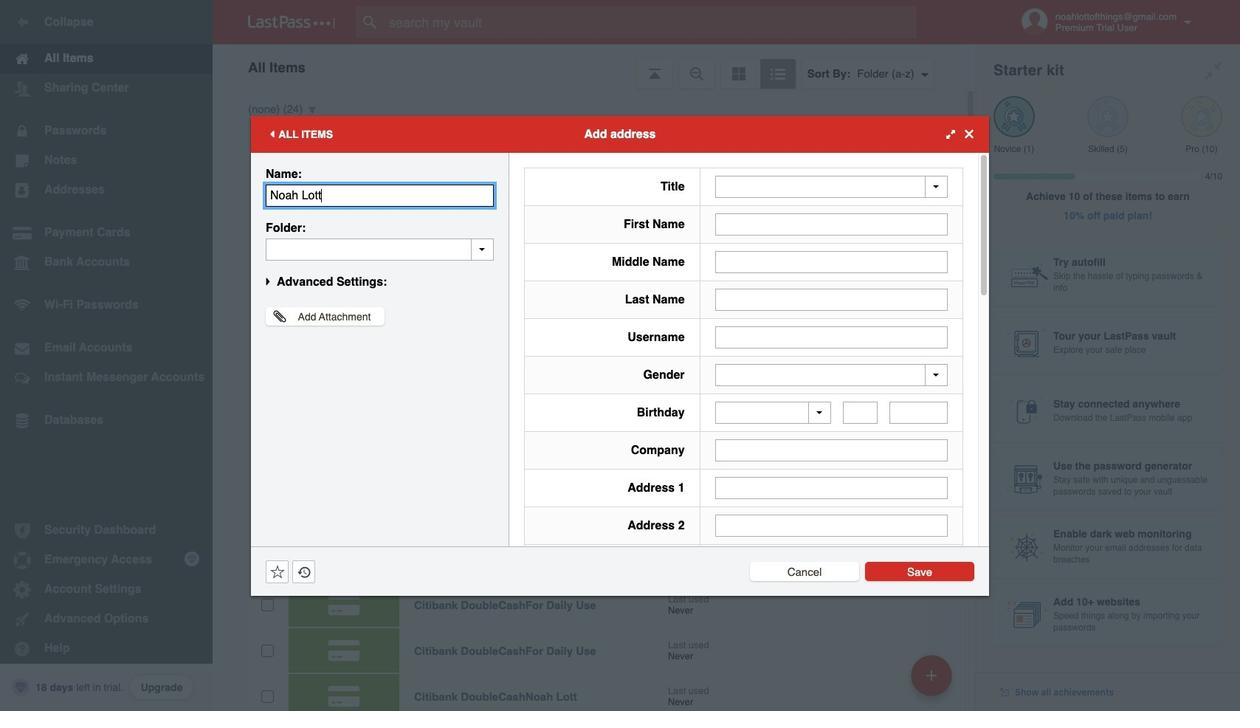 Task type: locate. For each thing, give the bounding box(es) containing it.
lastpass image
[[248, 16, 335, 29]]

new item image
[[927, 670, 937, 681]]

None text field
[[715, 213, 948, 235], [715, 288, 948, 311], [715, 326, 948, 348], [843, 402, 878, 424], [890, 402, 948, 424], [715, 515, 948, 537], [715, 213, 948, 235], [715, 288, 948, 311], [715, 326, 948, 348], [843, 402, 878, 424], [890, 402, 948, 424], [715, 515, 948, 537]]

None text field
[[266, 184, 494, 206], [266, 238, 494, 260], [715, 251, 948, 273], [715, 439, 948, 462], [715, 477, 948, 499], [266, 184, 494, 206], [266, 238, 494, 260], [715, 251, 948, 273], [715, 439, 948, 462], [715, 477, 948, 499]]

dialog
[[251, 116, 990, 711]]

search my vault text field
[[356, 6, 946, 38]]

vault options navigation
[[213, 44, 976, 89]]



Task type: describe. For each thing, give the bounding box(es) containing it.
main navigation navigation
[[0, 0, 213, 711]]

new item navigation
[[906, 651, 962, 711]]

Search search field
[[356, 6, 946, 38]]



Task type: vqa. For each thing, say whether or not it's contained in the screenshot.
New item Image
yes



